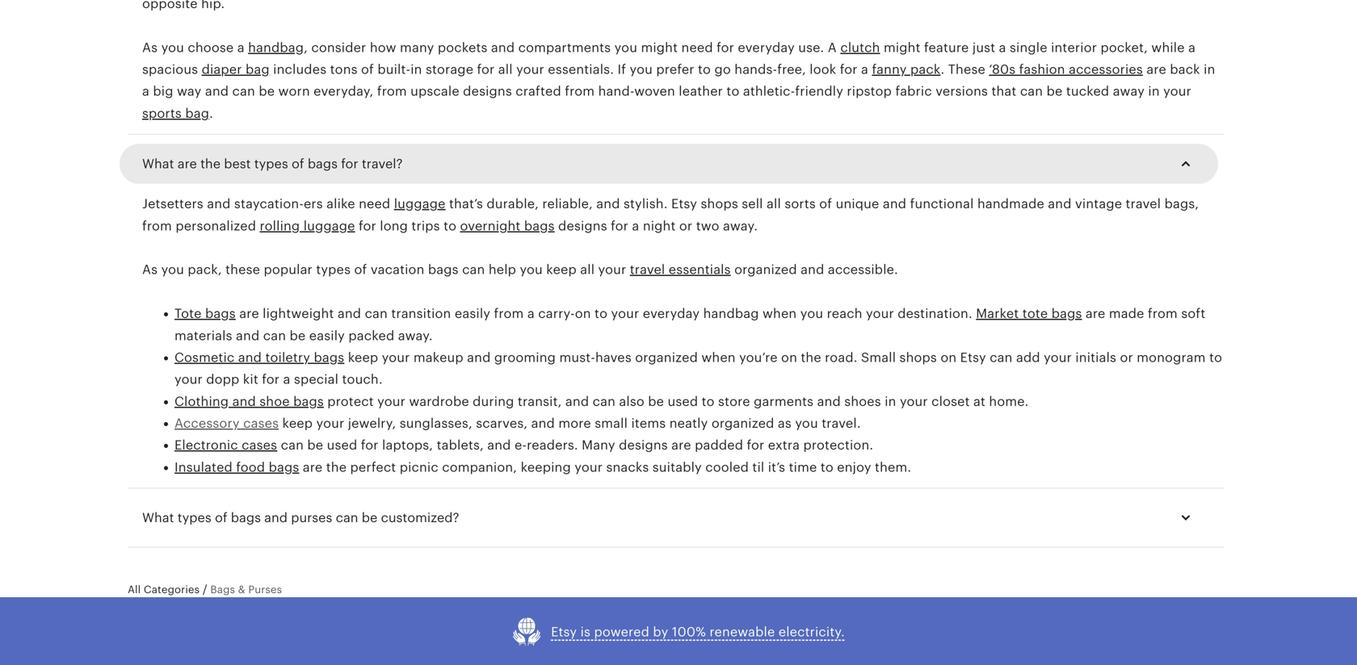 Task type: describe. For each thing, give the bounding box(es) containing it.
your up clothing
[[175, 373, 203, 387]]

cooled
[[706, 461, 749, 475]]

bags up 'ers'
[[308, 157, 338, 171]]

to right time
[[821, 461, 834, 475]]

to left go
[[698, 62, 711, 77]]

from down essentials.
[[565, 84, 595, 99]]

made
[[1109, 307, 1145, 321]]

from down help
[[494, 307, 524, 321]]

just
[[973, 40, 996, 55]]

and inside dropdown button
[[264, 511, 288, 526]]

prefer
[[656, 62, 695, 77]]

diaper bag link
[[202, 62, 270, 77]]

worn
[[278, 84, 310, 99]]

closet
[[932, 395, 970, 409]]

can left help
[[462, 263, 485, 277]]

for left long
[[359, 219, 376, 233]]

a up diaper bag link
[[237, 40, 245, 55]]

as you choose a handbag , consider how many pockets and compartments you might need for everyday use. a clutch
[[142, 40, 880, 55]]

are right the tote bags link
[[239, 307, 259, 321]]

fanny pack link
[[872, 62, 941, 77]]

kit
[[243, 373, 258, 387]]

alike
[[327, 197, 355, 211]]

pockets
[[438, 40, 488, 55]]

neatly
[[670, 417, 708, 431]]

might inside might feature just a single interior pocket, while a spacious
[[884, 40, 921, 55]]

jetsetters and staycation-ers alike need luggage
[[142, 197, 446, 211]]

can down shoe
[[281, 439, 304, 453]]

free,
[[777, 62, 806, 77]]

til
[[753, 461, 765, 475]]

be inside dropdown button
[[362, 511, 378, 526]]

for down jewelry,
[[361, 439, 379, 453]]

might feature just a single interior pocket, while a spacious
[[142, 40, 1196, 77]]

small
[[595, 417, 628, 431]]

stylish.
[[624, 197, 668, 211]]

are inside dropdown button
[[178, 157, 197, 171]]

reach
[[827, 307, 863, 321]]

1 horizontal spatial need
[[682, 40, 713, 55]]

be down '80s fashion accessories link
[[1047, 84, 1063, 99]]

0 vertical spatial all
[[498, 62, 513, 77]]

purses
[[248, 584, 282, 596]]

handmade
[[978, 197, 1045, 211]]

1 horizontal spatial when
[[763, 307, 797, 321]]

you right help
[[520, 263, 543, 277]]

'80s fashion accessories link
[[989, 62, 1143, 77]]

0 vertical spatial handbag
[[248, 40, 304, 55]]

accessible.
[[828, 263, 898, 277]]

many
[[400, 40, 434, 55]]

packed
[[349, 329, 395, 343]]

your down many
[[575, 461, 603, 475]]

to inside are back in a big way and can be worn everyday, from upscale designs crafted from hand-woven leather to athletic-friendly ripstop fabric versions that can be tucked away in your sports bag .
[[727, 84, 740, 99]]

1 vertical spatial need
[[359, 197, 391, 211]]

these
[[226, 263, 260, 277]]

to right the carry-
[[595, 307, 608, 321]]

from inside are made from soft materials and can be easily packed away.
[[1148, 307, 1178, 321]]

initials
[[1076, 351, 1117, 365]]

can down fashion
[[1020, 84, 1043, 99]]

and right the pockets
[[491, 40, 515, 55]]

scarves,
[[476, 417, 528, 431]]

picnic
[[400, 461, 439, 475]]

compartments
[[518, 40, 611, 55]]

of inside the that's durable, reliable, and stylish. etsy shops sell all sorts of unique and functional handmade and vintage travel bags, from personalized
[[820, 197, 832, 211]]

all categories / bags & purses
[[128, 583, 282, 596]]

for inside dropdown button
[[341, 157, 358, 171]]

vintage
[[1075, 197, 1122, 211]]

back
[[1170, 62, 1201, 77]]

market
[[976, 307, 1019, 321]]

a down clutch "link"
[[861, 62, 869, 77]]

accessory cases link
[[175, 417, 279, 431]]

be inside are made from soft materials and can be easily packed away.
[[290, 329, 306, 343]]

it's
[[768, 461, 786, 475]]

suitably
[[653, 461, 702, 475]]

and up personalized in the top left of the page
[[207, 197, 231, 211]]

sports bag link
[[142, 106, 209, 121]]

of left vacation
[[354, 263, 367, 277]]

powered
[[594, 625, 650, 640]]

and left the e-
[[487, 439, 511, 453]]

your down protect
[[316, 417, 344, 431]]

and down transit, at the left
[[531, 417, 555, 431]]

1 horizontal spatial all
[[580, 263, 595, 277]]

big
[[153, 84, 173, 99]]

1 horizontal spatial on
[[781, 351, 797, 365]]

a left night
[[632, 219, 639, 233]]

a inside are back in a big way and can be worn everyday, from upscale designs crafted from hand-woven leather to athletic-friendly ripstop fabric versions that can be tucked away in your sports bag .
[[142, 84, 149, 99]]

these
[[948, 62, 986, 77]]

all categories link
[[128, 583, 200, 596]]

keep your makeup and grooming must-haves organized when you're on the road. small shops on etsy can add your initials or monogram to your dopp kit for a special touch.
[[175, 351, 1223, 387]]

in right the back
[[1204, 62, 1216, 77]]

bags
[[210, 584, 235, 596]]

'80s
[[989, 62, 1016, 77]]

and right unique
[[883, 197, 907, 211]]

for inside keep your makeup and grooming must-haves organized when you're on the road. small shops on etsy can add your initials or monogram to your dopp kit for a special touch.
[[262, 373, 280, 387]]

and left stylish. at the top
[[597, 197, 620, 211]]

from down built-
[[377, 84, 407, 99]]

0 vertical spatial cases
[[243, 417, 279, 431]]

ripstop
[[847, 84, 892, 99]]

0 horizontal spatial on
[[575, 307, 591, 321]]

them.
[[875, 461, 912, 475]]

your right add
[[1044, 351, 1072, 365]]

diaper
[[202, 62, 242, 77]]

hand-
[[598, 84, 634, 99]]

and down kit
[[232, 395, 256, 409]]

your right reach
[[866, 307, 894, 321]]

tucked
[[1066, 84, 1110, 99]]

and inside keep your makeup and grooming must-haves organized when you're on the road. small shops on etsy can add your initials or monogram to your dopp kit for a special touch.
[[467, 351, 491, 365]]

are up purses
[[303, 461, 323, 475]]

many
[[582, 439, 615, 453]]

1 vertical spatial cases
[[242, 439, 277, 453]]

rolling luggage for long trips to overnight bags designs for a night or two away.
[[260, 219, 758, 233]]

be down special
[[307, 439, 323, 453]]

when inside keep your makeup and grooming must-haves organized when you're on the road. small shops on etsy can add your initials or monogram to your dopp kit for a special touch.
[[702, 351, 736, 365]]

2 horizontal spatial keep
[[546, 263, 577, 277]]

spacious
[[142, 62, 198, 77]]

a inside keep your makeup and grooming must-haves organized when you're on the road. small shops on etsy can add your initials or monogram to your dopp kit for a special touch.
[[283, 373, 290, 387]]

be left worn
[[259, 84, 275, 99]]

keep inside keep your makeup and grooming must-haves organized when you're on the road. small shops on etsy can add your initials or monogram to your dopp kit for a special touch.
[[348, 351, 378, 365]]

everyday,
[[314, 84, 374, 99]]

clothing and shoe bags protect your wardrobe during transit, and can also be used to store garments and shoes in your closet at home. accessory cases keep your jewelry, sunglasses, scarves, and more small items neatly organized as you travel. electronic cases can be used for laptops, tablets, and e-readers. many designs are padded for extra protection. insulated food bags are the perfect picnic companion, keeping your snacks suitably cooled til it's time to enjoy them.
[[175, 395, 1029, 475]]

2 horizontal spatial on
[[941, 351, 957, 365]]

clutch
[[841, 40, 880, 55]]

your up "crafted"
[[516, 62, 545, 77]]

bags right tote
[[1052, 307, 1082, 321]]

best
[[224, 157, 251, 171]]

electricity.
[[779, 625, 845, 640]]

bags up materials
[[205, 307, 236, 321]]

of inside what types of bags and purses can be customized? dropdown button
[[215, 511, 227, 526]]

sorts
[[785, 197, 816, 211]]

you right if
[[630, 62, 653, 77]]

ers
[[304, 197, 323, 211]]

makeup
[[414, 351, 464, 365]]

transit,
[[518, 395, 562, 409]]

easily inside are made from soft materials and can be easily packed away.
[[309, 329, 345, 343]]

bags right vacation
[[428, 263, 459, 277]]

and up packed
[[338, 307, 361, 321]]

items
[[631, 417, 666, 431]]

bags down special
[[293, 395, 324, 409]]

can down diaper bag link
[[232, 84, 255, 99]]

upscale
[[411, 84, 460, 99]]

bags down food
[[231, 511, 261, 526]]

in right away at the top of page
[[1149, 84, 1160, 99]]

be up items
[[648, 395, 664, 409]]

tote bags link
[[175, 307, 236, 321]]

handbag link
[[248, 40, 304, 55]]

home.
[[989, 395, 1029, 409]]

1 vertical spatial everyday
[[643, 307, 700, 321]]

1 might from the left
[[641, 40, 678, 55]]

shops inside keep your makeup and grooming must-haves organized when you're on the road. small shops on etsy can add your initials or monogram to your dopp kit for a special touch.
[[900, 351, 937, 365]]

that
[[992, 84, 1017, 99]]

a right just
[[999, 40, 1006, 55]]

feature
[[924, 40, 969, 55]]

in down many
[[411, 62, 422, 77]]

away. inside are made from soft materials and can be easily packed away.
[[398, 329, 433, 343]]

that's
[[449, 197, 483, 211]]

to right trips
[[444, 219, 457, 233]]

also
[[619, 395, 645, 409]]

more
[[559, 417, 591, 431]]

your inside are back in a big way and can be worn everyday, from upscale designs crafted from hand-woven leather to athletic-friendly ripstop fabric versions that can be tucked away in your sports bag .
[[1164, 84, 1192, 99]]

fabric
[[896, 84, 932, 99]]

for up go
[[717, 40, 734, 55]]

0 vertical spatial luggage
[[394, 197, 446, 211]]

1 horizontal spatial away.
[[723, 219, 758, 233]]

to inside keep your makeup and grooming must-haves organized when you're on the road. small shops on etsy can add your initials or monogram to your dopp kit for a special touch.
[[1210, 351, 1223, 365]]

a
[[828, 40, 837, 55]]

what for what are the best types of bags for travel?
[[142, 157, 174, 171]]

you're
[[739, 351, 778, 365]]

rolling
[[260, 219, 300, 233]]

a left the carry-
[[528, 307, 535, 321]]

tote
[[175, 307, 202, 321]]

how
[[370, 40, 396, 55]]

designs inside are back in a big way and can be worn everyday, from upscale designs crafted from hand-woven leather to athletic-friendly ripstop fabric versions that can be tucked away in your sports bag .
[[463, 84, 512, 99]]

fanny
[[872, 62, 907, 77]]

1 vertical spatial used
[[327, 439, 357, 453]]

and left accessible. on the right top
[[801, 263, 825, 277]]

,
[[304, 40, 308, 55]]

market tote bags link
[[976, 307, 1082, 321]]

1 horizontal spatial .
[[941, 62, 945, 77]]

all inside the that's durable, reliable, and stylish. etsy shops sell all sorts of unique and functional handmade and vintage travel bags, from personalized
[[767, 197, 781, 211]]



Task type: locate. For each thing, give the bounding box(es) containing it.
shoe
[[260, 395, 290, 409]]

organized inside clothing and shoe bags protect your wardrobe during transit, and can also be used to store garments and shoes in your closet at home. accessory cases keep your jewelry, sunglasses, scarves, and more small items neatly organized as you travel. electronic cases can be used for laptops, tablets, and e-readers. many designs are padded for extra protection. insulated food bags are the perfect picnic companion, keeping your snacks suitably cooled til it's time to enjoy them.
[[712, 417, 775, 431]]

are up suitably
[[672, 439, 691, 453]]

away. down 'transition'
[[398, 329, 433, 343]]

from left soft
[[1148, 307, 1178, 321]]

1 vertical spatial organized
[[635, 351, 698, 365]]

0 vertical spatial types
[[254, 157, 288, 171]]

and down the diaper
[[205, 84, 229, 99]]

carry-
[[538, 307, 575, 321]]

0 vertical spatial when
[[763, 307, 797, 321]]

what types of bags and purses can be customized?
[[142, 511, 459, 526]]

1 horizontal spatial might
[[884, 40, 921, 55]]

2 vertical spatial etsy
[[551, 625, 577, 640]]

are inside are made from soft materials and can be easily packed away.
[[1086, 307, 1106, 321]]

be down lightweight
[[290, 329, 306, 343]]

etsy left is
[[551, 625, 577, 640]]

travel inside the that's durable, reliable, and stylish. etsy shops sell all sorts of unique and functional handmade and vintage travel bags, from personalized
[[1126, 197, 1161, 211]]

1 vertical spatial what
[[142, 511, 174, 526]]

pocket,
[[1101, 40, 1148, 55]]

0 vertical spatial organized
[[735, 263, 797, 277]]

in inside clothing and shoe bags protect your wardrobe during transit, and can also be used to store garments and shoes in your closet at home. accessory cases keep your jewelry, sunglasses, scarves, and more small items neatly organized as you travel. electronic cases can be used for laptops, tablets, and e-readers. many designs are padded for extra protection. insulated food bags are the perfect picnic companion, keeping your snacks suitably cooled til it's time to enjoy them.
[[885, 395, 897, 409]]

and left purses
[[264, 511, 288, 526]]

0 vertical spatial .
[[941, 62, 945, 77]]

transition
[[391, 307, 451, 321]]

0 horizontal spatial used
[[327, 439, 357, 453]]

0 vertical spatial travel
[[1126, 197, 1161, 211]]

are inside are back in a big way and can be worn everyday, from upscale designs crafted from hand-woven leather to athletic-friendly ripstop fabric versions that can be tucked away in your sports bag .
[[1147, 62, 1167, 77]]

a left big
[[142, 84, 149, 99]]

1 horizontal spatial etsy
[[671, 197, 697, 211]]

2 vertical spatial organized
[[712, 417, 775, 431]]

small
[[861, 351, 896, 365]]

1 horizontal spatial types
[[254, 157, 288, 171]]

shops inside the that's durable, reliable, and stylish. etsy shops sell all sorts of unique and functional handmade and vintage travel bags, from personalized
[[701, 197, 738, 211]]

1 horizontal spatial easily
[[455, 307, 491, 321]]

1 vertical spatial as
[[142, 263, 158, 277]]

overnight
[[460, 219, 521, 233]]

what
[[142, 157, 174, 171], [142, 511, 174, 526]]

0 horizontal spatial keep
[[282, 417, 313, 431]]

consider
[[311, 40, 366, 55]]

keeping
[[521, 461, 571, 475]]

types right popular
[[316, 263, 351, 277]]

0 vertical spatial bag
[[246, 62, 270, 77]]

the left "best"
[[200, 157, 221, 171]]

a down the 'toiletry'
[[283, 373, 290, 387]]

the inside keep your makeup and grooming must-haves organized when you're on the road. small shops on etsy can add your initials or monogram to your dopp kit for a special touch.
[[801, 351, 822, 365]]

2 vertical spatial all
[[580, 263, 595, 277]]

0 horizontal spatial luggage
[[304, 219, 355, 233]]

1 vertical spatial the
[[801, 351, 822, 365]]

to left store
[[702, 395, 715, 409]]

1 horizontal spatial designs
[[558, 219, 607, 233]]

crafted
[[516, 84, 561, 99]]

keep up the carry-
[[546, 263, 577, 277]]

durable,
[[487, 197, 539, 211]]

need up long
[[359, 197, 391, 211]]

electronic
[[175, 439, 238, 453]]

2 vertical spatial the
[[326, 461, 347, 475]]

1 horizontal spatial keep
[[348, 351, 378, 365]]

reliable,
[[542, 197, 593, 211]]

0 vertical spatial need
[[682, 40, 713, 55]]

handbag up you're
[[703, 307, 759, 321]]

0 horizontal spatial need
[[359, 197, 391, 211]]

you left pack,
[[161, 263, 184, 277]]

readers.
[[527, 439, 578, 453]]

can up the 'toiletry'
[[263, 329, 286, 343]]

bag
[[246, 62, 270, 77], [185, 106, 209, 121]]

2 vertical spatial designs
[[619, 439, 668, 453]]

and inside are back in a big way and can be worn everyday, from upscale designs crafted from hand-woven leather to athletic-friendly ripstop fabric versions that can be tucked away in your sports bag .
[[205, 84, 229, 99]]

0 vertical spatial what
[[142, 157, 174, 171]]

lightweight
[[263, 307, 334, 321]]

your up jewelry,
[[377, 395, 406, 409]]

0 vertical spatial as
[[142, 40, 158, 55]]

of down insulated food bags link
[[215, 511, 227, 526]]

0 vertical spatial etsy
[[671, 197, 697, 211]]

two
[[696, 219, 720, 233]]

0 vertical spatial shops
[[701, 197, 738, 211]]

0 horizontal spatial handbag
[[248, 40, 304, 55]]

the left perfect
[[326, 461, 347, 475]]

etsy up at
[[960, 351, 986, 365]]

1 what from the top
[[142, 157, 174, 171]]

keep up touch.
[[348, 351, 378, 365]]

. down the diaper
[[209, 106, 213, 121]]

when left you're
[[702, 351, 736, 365]]

0 horizontal spatial everyday
[[643, 307, 700, 321]]

2 might from the left
[[884, 40, 921, 55]]

your up tote bags are lightweight and can transition easily from a carry-on to your everyday handbag when you reach your destination. market tote bags
[[598, 263, 627, 277]]

by
[[653, 625, 669, 640]]

1 vertical spatial handbag
[[703, 307, 759, 321]]

wardrobe
[[409, 395, 469, 409]]

and left vintage
[[1048, 197, 1072, 211]]

0 horizontal spatial shops
[[701, 197, 738, 211]]

1 vertical spatial bag
[[185, 106, 209, 121]]

are left "made"
[[1086, 307, 1106, 321]]

to
[[698, 62, 711, 77], [727, 84, 740, 99], [444, 219, 457, 233], [595, 307, 608, 321], [1210, 351, 1223, 365], [702, 395, 715, 409], [821, 461, 834, 475]]

1 vertical spatial easily
[[309, 329, 345, 343]]

can left add
[[990, 351, 1013, 365]]

as for as you pack, these popular types of vacation bags can help you keep all your travel essentials organized and accessible.
[[142, 263, 158, 277]]

travel?
[[362, 157, 403, 171]]

as
[[142, 40, 158, 55], [142, 263, 158, 277]]

the inside dropdown button
[[200, 157, 221, 171]]

on right you're
[[781, 351, 797, 365]]

1 vertical spatial types
[[316, 263, 351, 277]]

on up must-
[[575, 307, 591, 321]]

0 horizontal spatial away.
[[398, 329, 433, 343]]

accessories
[[1069, 62, 1143, 77]]

jetsetters
[[142, 197, 203, 211]]

0 vertical spatial everyday
[[738, 40, 795, 55]]

essentials
[[669, 263, 731, 277]]

1 horizontal spatial the
[[326, 461, 347, 475]]

on up closet
[[941, 351, 957, 365]]

of right tons
[[361, 62, 374, 77]]

a up the back
[[1189, 40, 1196, 55]]

away
[[1113, 84, 1145, 99]]

organized down store
[[712, 417, 775, 431]]

travel essentials link
[[630, 263, 731, 277]]

travel
[[1126, 197, 1161, 211], [630, 263, 665, 277]]

in right shoes
[[885, 395, 897, 409]]

0 horizontal spatial might
[[641, 40, 678, 55]]

0 horizontal spatial the
[[200, 157, 221, 171]]

2 horizontal spatial etsy
[[960, 351, 986, 365]]

etsy inside the that's durable, reliable, and stylish. etsy shops sell all sorts of unique and functional handmade and vintage travel bags, from personalized
[[671, 197, 697, 211]]

0 vertical spatial easily
[[455, 307, 491, 321]]

and inside are made from soft materials and can be easily packed away.
[[236, 329, 260, 343]]

1 horizontal spatial travel
[[1126, 197, 1161, 211]]

1 vertical spatial luggage
[[304, 219, 355, 233]]

what up all categories "link" on the bottom of page
[[142, 511, 174, 526]]

1 horizontal spatial luggage
[[394, 197, 446, 211]]

purses
[[291, 511, 332, 526]]

1 horizontal spatial everyday
[[738, 40, 795, 55]]

everyday down travel essentials 'link'
[[643, 307, 700, 321]]

2 vertical spatial keep
[[282, 417, 313, 431]]

0 horizontal spatial or
[[679, 219, 693, 233]]

0 horizontal spatial travel
[[630, 263, 665, 277]]

shops right small
[[900, 351, 937, 365]]

handbag up includes
[[248, 40, 304, 55]]

1 vertical spatial designs
[[558, 219, 607, 233]]

for
[[717, 40, 734, 55], [477, 62, 495, 77], [840, 62, 858, 77], [341, 157, 358, 171], [359, 219, 376, 233], [611, 219, 629, 233], [262, 373, 280, 387], [361, 439, 379, 453], [747, 439, 765, 453]]

as for as you choose a handbag , consider how many pockets and compartments you might need for everyday use. a clutch
[[142, 40, 158, 55]]

diaper bag includes tons of built-in storage for all your essentials. if you prefer to go hands-free, look for a fanny pack . these '80s fashion accessories
[[202, 62, 1143, 77]]

everyday up hands-
[[738, 40, 795, 55]]

rolling luggage link
[[260, 219, 355, 233]]

0 vertical spatial keep
[[546, 263, 577, 277]]

etsy inside keep your makeup and grooming must-haves organized when you're on the road. small shops on etsy can add your initials or monogram to your dopp kit for a special touch.
[[960, 351, 986, 365]]

0 horizontal spatial .
[[209, 106, 213, 121]]

when
[[763, 307, 797, 321], [702, 351, 736, 365]]

tab panel
[[128, 0, 1225, 548]]

as
[[778, 417, 792, 431]]

2 as from the top
[[142, 263, 158, 277]]

1 vertical spatial etsy
[[960, 351, 986, 365]]

what inside "what are the best types of bags for travel?" dropdown button
[[142, 157, 174, 171]]

clutch link
[[841, 40, 880, 55]]

1 vertical spatial or
[[1120, 351, 1134, 365]]

your
[[516, 62, 545, 77], [1164, 84, 1192, 99], [598, 263, 627, 277], [611, 307, 639, 321], [866, 307, 894, 321], [382, 351, 410, 365], [1044, 351, 1072, 365], [175, 373, 203, 387], [377, 395, 406, 409], [900, 395, 928, 409], [316, 417, 344, 431], [575, 461, 603, 475]]

types right "best"
[[254, 157, 288, 171]]

you inside clothing and shoe bags protect your wardrobe during transit, and can also be used to store garments and shoes in your closet at home. accessory cases keep your jewelry, sunglasses, scarves, and more small items neatly organized as you travel. electronic cases can be used for laptops, tablets, and e-readers. many designs are padded for extra protection. insulated food bags are the perfect picnic companion, keeping your snacks suitably cooled til it's time to enjoy them.
[[795, 417, 818, 431]]

can inside dropdown button
[[336, 511, 358, 526]]

night
[[643, 219, 676, 233]]

customized?
[[381, 511, 459, 526]]

and up cosmetic and toiletry bags
[[236, 329, 260, 343]]

choose
[[188, 40, 234, 55]]

1 horizontal spatial bag
[[246, 62, 270, 77]]

2 horizontal spatial all
[[767, 197, 781, 211]]

e-
[[515, 439, 527, 453]]

1 vertical spatial .
[[209, 106, 213, 121]]

bags right food
[[269, 461, 299, 475]]

electronic cases link
[[175, 439, 277, 453]]

if
[[618, 62, 626, 77]]

bags up special
[[314, 351, 344, 365]]

etsy inside button
[[551, 625, 577, 640]]

tablets,
[[437, 439, 484, 453]]

0 vertical spatial designs
[[463, 84, 512, 99]]

0 vertical spatial the
[[200, 157, 221, 171]]

0 vertical spatial or
[[679, 219, 693, 233]]

for down the pockets
[[477, 62, 495, 77]]

etsy is powered by 100% renewable electricity. button
[[512, 617, 845, 648]]

what for what types of bags and purses can be customized?
[[142, 511, 174, 526]]

sunglasses,
[[400, 417, 473, 431]]

all
[[498, 62, 513, 77], [767, 197, 781, 211], [580, 263, 595, 277]]

bags down durable,
[[524, 219, 555, 233]]

interior
[[1051, 40, 1097, 55]]

etsy up two
[[671, 197, 697, 211]]

2 horizontal spatial types
[[316, 263, 351, 277]]

tote
[[1023, 307, 1048, 321]]

designs inside clothing and shoe bags protect your wardrobe during transit, and can also be used to store garments and shoes in your closet at home. accessory cases keep your jewelry, sunglasses, scarves, and more small items neatly organized as you travel. electronic cases can be used for laptops, tablets, and e-readers. many designs are padded for extra protection. insulated food bags are the perfect picnic companion, keeping your snacks suitably cooled til it's time to enjoy them.
[[619, 439, 668, 453]]

1 vertical spatial away.
[[398, 329, 433, 343]]

are made from soft materials and can be easily packed away.
[[175, 307, 1206, 343]]

popular
[[264, 263, 313, 277]]

you
[[161, 40, 184, 55], [615, 40, 638, 55], [630, 62, 653, 77], [161, 263, 184, 277], [520, 263, 543, 277], [801, 307, 824, 321], [795, 417, 818, 431]]

clothing
[[175, 395, 229, 409]]

cosmetic
[[175, 351, 235, 365]]

your down packed
[[382, 351, 410, 365]]

0 horizontal spatial when
[[702, 351, 736, 365]]

garments
[[754, 395, 814, 409]]

functional
[[910, 197, 974, 211]]

1 horizontal spatial used
[[668, 395, 698, 409]]

can inside are made from soft materials and can be easily packed away.
[[263, 329, 286, 343]]

are up jetsetters
[[178, 157, 197, 171]]

can up small
[[593, 395, 616, 409]]

bags,
[[1165, 197, 1199, 211]]

and up kit
[[238, 351, 262, 365]]

cases down clothing and shoe bags link
[[243, 417, 279, 431]]

keep inside clothing and shoe bags protect your wardrobe during transit, and can also be used to store garments and shoes in your closet at home. accessory cases keep your jewelry, sunglasses, scarves, and more small items neatly organized as you travel. electronic cases can be used for laptops, tablets, and e-readers. many designs are padded for extra protection. insulated food bags are the perfect picnic companion, keeping your snacks suitably cooled til it's time to enjoy them.
[[282, 417, 313, 431]]

2 horizontal spatial designs
[[619, 439, 668, 453]]

.
[[941, 62, 945, 77], [209, 106, 213, 121]]

of
[[361, 62, 374, 77], [292, 157, 304, 171], [820, 197, 832, 211], [354, 263, 367, 277], [215, 511, 227, 526]]

dopp
[[206, 373, 239, 387]]

1 vertical spatial travel
[[630, 263, 665, 277]]

you up if
[[615, 40, 638, 55]]

and up travel.
[[817, 395, 841, 409]]

luggage link
[[394, 197, 446, 211]]

pack,
[[188, 263, 222, 277]]

your up haves
[[611, 307, 639, 321]]

tab panel containing as you choose a
[[128, 0, 1225, 548]]

0 horizontal spatial bag
[[185, 106, 209, 121]]

you left reach
[[801, 307, 824, 321]]

2 vertical spatial types
[[178, 511, 211, 526]]

you up spacious
[[161, 40, 184, 55]]

for down stylish. at the top
[[611, 219, 629, 233]]

for up til
[[747, 439, 765, 453]]

designs down storage at the top left of the page
[[463, 84, 512, 99]]

and up more
[[566, 395, 589, 409]]

0 vertical spatial used
[[668, 395, 698, 409]]

. inside are back in a big way and can be worn everyday, from upscale designs crafted from hand-woven leather to athletic-friendly ripstop fabric versions that can be tucked away in your sports bag .
[[209, 106, 213, 121]]

your down the back
[[1164, 84, 1192, 99]]

essentials.
[[548, 62, 614, 77]]

can
[[232, 84, 255, 99], [1020, 84, 1043, 99], [462, 263, 485, 277], [365, 307, 388, 321], [263, 329, 286, 343], [990, 351, 1013, 365], [593, 395, 616, 409], [281, 439, 304, 453], [336, 511, 358, 526]]

0 horizontal spatial etsy
[[551, 625, 577, 640]]

categories
[[144, 584, 200, 596]]

or
[[679, 219, 693, 233], [1120, 351, 1134, 365]]

you right as
[[795, 417, 818, 431]]

0 horizontal spatial types
[[178, 511, 211, 526]]

1 vertical spatial all
[[767, 197, 781, 211]]

be left customized?
[[362, 511, 378, 526]]

0 horizontal spatial easily
[[309, 329, 345, 343]]

what are the best types of bags for travel?
[[142, 157, 403, 171]]

0 vertical spatial away.
[[723, 219, 758, 233]]

1 as from the top
[[142, 40, 158, 55]]

of up jetsetters and staycation-ers alike need luggage
[[292, 157, 304, 171]]

your left closet
[[900, 395, 928, 409]]

0 horizontal spatial all
[[498, 62, 513, 77]]

at
[[974, 395, 986, 409]]

food
[[236, 461, 265, 475]]

2 horizontal spatial the
[[801, 351, 822, 365]]

used
[[668, 395, 698, 409], [327, 439, 357, 453]]

travel down night
[[630, 263, 665, 277]]

1 vertical spatial keep
[[348, 351, 378, 365]]

companion,
[[442, 461, 517, 475]]

touch.
[[342, 373, 383, 387]]

as you pack, these popular types of vacation bags can help you keep all your travel essentials organized and accessible.
[[142, 263, 898, 277]]

of right 'sorts' on the top right of page
[[820, 197, 832, 211]]

keep down shoe
[[282, 417, 313, 431]]

can inside keep your makeup and grooming must-haves organized when you're on the road. small shops on etsy can add your initials or monogram to your dopp kit for a special touch.
[[990, 351, 1013, 365]]

for down clutch "link"
[[840, 62, 858, 77]]

easily down lightweight
[[309, 329, 345, 343]]

1 horizontal spatial handbag
[[703, 307, 759, 321]]

to down go
[[727, 84, 740, 99]]

bag inside are back in a big way and can be worn everyday, from upscale designs crafted from hand-woven leather to athletic-friendly ripstop fabric versions that can be tucked away in your sports bag .
[[185, 106, 209, 121]]

the inside clothing and shoe bags protect your wardrobe during transit, and can also be used to store garments and shoes in your closet at home. accessory cases keep your jewelry, sunglasses, scarves, and more small items neatly organized as you travel. electronic cases can be used for laptops, tablets, and e-readers. many designs are padded for extra protection. insulated food bags are the perfect picnic companion, keeping your snacks suitably cooled til it's time to enjoy them.
[[326, 461, 347, 475]]

1 vertical spatial when
[[702, 351, 736, 365]]

organized inside keep your makeup and grooming must-haves organized when you're on the road. small shops on etsy can add your initials or monogram to your dopp kit for a special touch.
[[635, 351, 698, 365]]

can up packed
[[365, 307, 388, 321]]

or inside keep your makeup and grooming must-haves organized when you're on the road. small shops on etsy can add your initials or monogram to your dopp kit for a special touch.
[[1120, 351, 1134, 365]]

or left two
[[679, 219, 693, 233]]

/
[[203, 583, 207, 596]]

accessory
[[175, 417, 240, 431]]

be
[[259, 84, 275, 99], [1047, 84, 1063, 99], [290, 329, 306, 343], [648, 395, 664, 409], [307, 439, 323, 453], [362, 511, 378, 526]]

from inside the that's durable, reliable, and stylish. etsy shops sell all sorts of unique and functional handmade and vintage travel bags, from personalized
[[142, 219, 172, 233]]

includes
[[273, 62, 327, 77]]

2 what from the top
[[142, 511, 174, 526]]

long
[[380, 219, 408, 233]]

tote bags are lightweight and can transition easily from a carry-on to your everyday handbag when you reach your destination. market tote bags
[[175, 307, 1082, 321]]

designs down items
[[619, 439, 668, 453]]

sports
[[142, 106, 182, 121]]

of inside "what are the best types of bags for travel?" dropdown button
[[292, 157, 304, 171]]

what inside what types of bags and purses can be customized? dropdown button
[[142, 511, 174, 526]]

friendly
[[795, 84, 844, 99]]

enjoy
[[837, 461, 872, 475]]

what types of bags and purses can be customized? button
[[128, 499, 1210, 538]]

1 horizontal spatial shops
[[900, 351, 937, 365]]

1 vertical spatial shops
[[900, 351, 937, 365]]



Task type: vqa. For each thing, say whether or not it's contained in the screenshot.
"jewelry,"
yes



